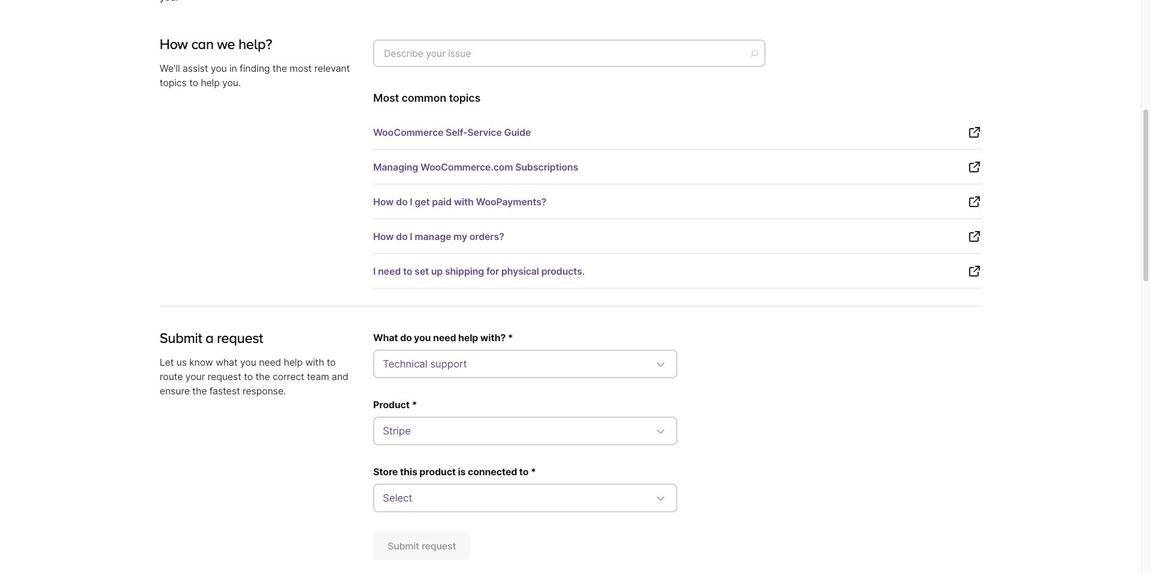 Task type: vqa. For each thing, say whether or not it's contained in the screenshot.
Open account menu image
no



Task type: locate. For each thing, give the bounding box(es) containing it.
2 angle down image from the top
[[654, 492, 668, 506]]

angle down image
[[654, 424, 668, 439], [654, 492, 668, 506]]

Describe your issue text field
[[373, 40, 766, 67]]

None field
[[373, 350, 678, 379], [373, 417, 678, 446], [373, 484, 678, 513], [373, 417, 678, 446], [373, 484, 678, 513]]

0 vertical spatial angle down image
[[654, 424, 668, 439]]

angle down image
[[654, 357, 668, 372]]

None search field
[[373, 37, 769, 74]]

1 vertical spatial angle down image
[[654, 492, 668, 506]]



Task type: describe. For each thing, give the bounding box(es) containing it.
1 angle down image from the top
[[654, 424, 668, 439]]

none field angle down
[[373, 350, 678, 379]]



